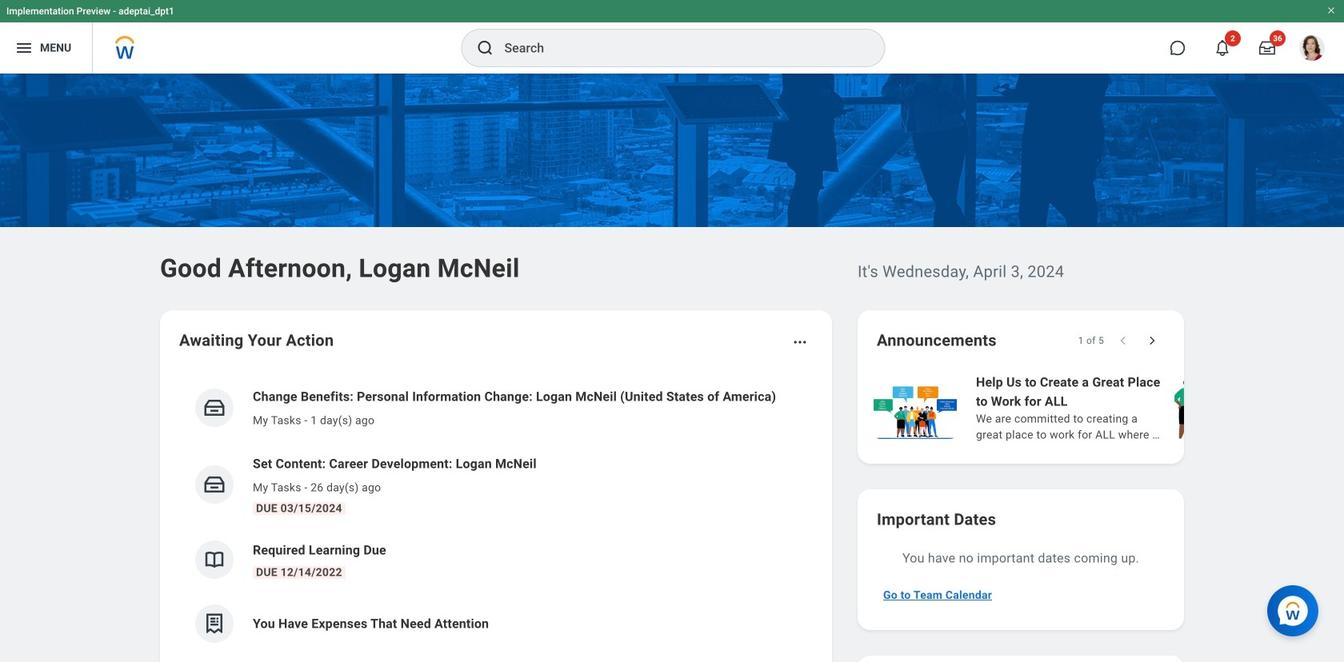 Task type: locate. For each thing, give the bounding box(es) containing it.
dashboard expenses image
[[203, 612, 227, 636]]

banner
[[0, 0, 1345, 74]]

profile logan mcneil image
[[1300, 35, 1325, 64]]

1 horizontal spatial list
[[871, 371, 1345, 445]]

related actions image
[[792, 335, 808, 351]]

search image
[[476, 38, 495, 58]]

list
[[871, 371, 1345, 445], [179, 375, 813, 656]]

close environment banner image
[[1327, 6, 1337, 15]]

status
[[1079, 335, 1105, 347]]

Search Workday  search field
[[505, 30, 852, 66]]

0 vertical spatial inbox image
[[203, 396, 227, 420]]

inbox image
[[203, 396, 227, 420], [203, 473, 227, 497]]

main content
[[0, 74, 1345, 663]]

book open image
[[203, 548, 227, 572]]

1 vertical spatial inbox image
[[203, 473, 227, 497]]



Task type: describe. For each thing, give the bounding box(es) containing it.
1 inbox image from the top
[[203, 396, 227, 420]]

chevron right small image
[[1145, 333, 1161, 349]]

notifications large image
[[1215, 40, 1231, 56]]

chevron left small image
[[1116, 333, 1132, 349]]

justify image
[[14, 38, 34, 58]]

inbox large image
[[1260, 40, 1276, 56]]

2 inbox image from the top
[[203, 473, 227, 497]]

0 horizontal spatial list
[[179, 375, 813, 656]]



Task type: vqa. For each thing, say whether or not it's contained in the screenshot.
Main Content
yes



